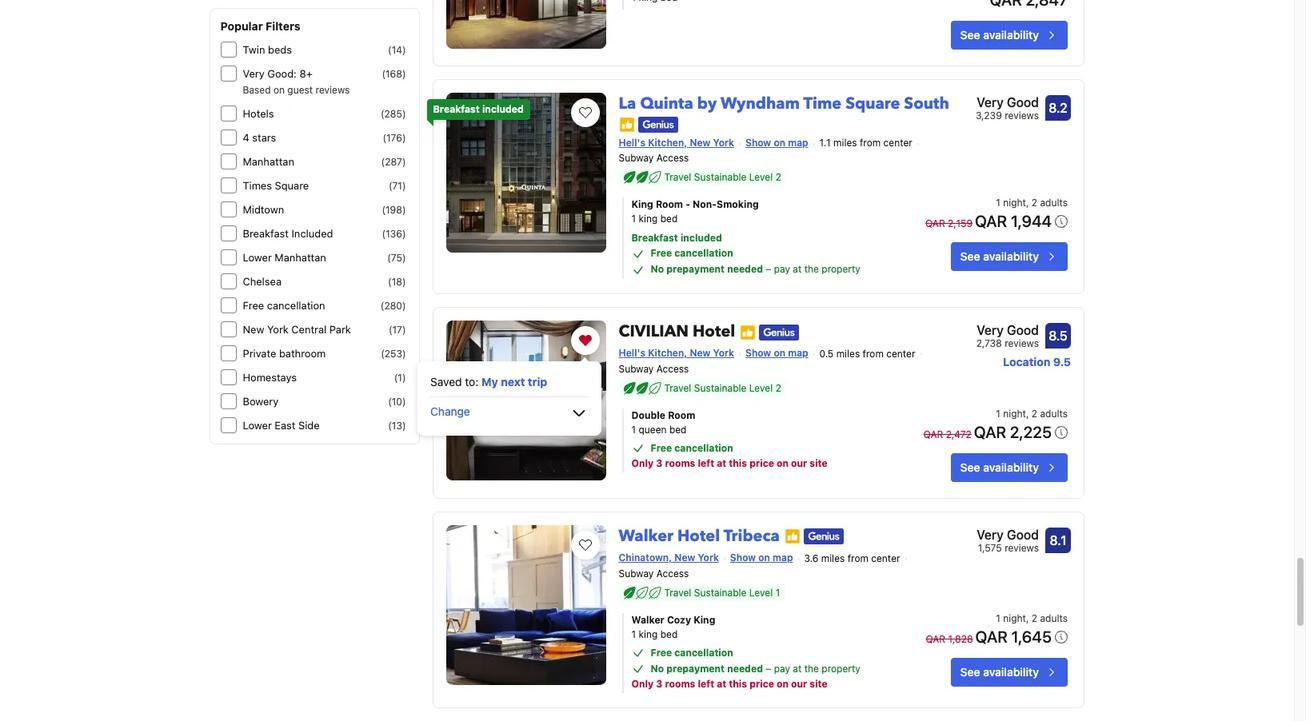 Task type: locate. For each thing, give the bounding box(es) containing it.
very inside very good 3,239 reviews
[[977, 95, 1004, 110]]

double room link
[[632, 409, 902, 423]]

our down double room link
[[791, 457, 807, 469]]

1 inside 1 king bed breakfast included
[[632, 213, 636, 225]]

availability down "qar 2,225"
[[983, 461, 1039, 474]]

adults for la quinta by wyndham time square south
[[1040, 197, 1068, 209]]

1 3 from the top
[[656, 457, 663, 469]]

la quinta by wyndham time square south
[[619, 93, 949, 115]]

3 down the 1 king bed
[[656, 678, 663, 690]]

twin beds
[[243, 43, 292, 56]]

1 vertical spatial walker
[[632, 614, 665, 626]]

york
[[713, 136, 734, 148], [268, 323, 289, 336], [713, 347, 734, 359], [698, 552, 719, 564]]

2 no prepayment needed – pay at the property from the top
[[651, 663, 861, 675]]

walker for walker hotel tribeca
[[619, 525, 674, 547]]

good inside very good 2,738 reviews
[[1007, 323, 1039, 338]]

king down 'walker cozy king'
[[639, 628, 658, 640]]

needed down smoking
[[727, 263, 763, 275]]

0 vertical spatial price
[[750, 457, 774, 469]]

private bathroom
[[243, 347, 326, 360]]

level down 1.1 miles from center subway access
[[749, 171, 773, 183]]

no down 1 king bed breakfast included
[[651, 263, 664, 275]]

0 vertical spatial subway
[[619, 152, 654, 164]]

only 3 rooms left at this price on our site
[[632, 457, 828, 469], [632, 678, 828, 690]]

1 vertical spatial travel sustainable level 2
[[664, 382, 781, 394]]

subway for walker
[[619, 568, 654, 580]]

0 horizontal spatial breakfast
[[243, 227, 289, 240]]

room for hotel
[[668, 409, 695, 421]]

pay down walker cozy king link
[[774, 663, 790, 675]]

1 only 3 rooms left at this price on our site from the top
[[632, 457, 828, 469]]

qar 2,225
[[974, 423, 1052, 441]]

this property is part of our preferred partner program. it's committed to providing excellent service and good value. it'll pay us a higher commission if you make a booking. image for civilian hotel
[[740, 325, 756, 341]]

king
[[632, 199, 653, 211], [694, 614, 715, 626]]

1 vertical spatial site
[[810, 678, 828, 690]]

subway inside 0.5 miles from center subway access
[[619, 363, 654, 375]]

see availability link down "qar 2,225"
[[951, 453, 1068, 482]]

1 vertical spatial show
[[745, 347, 771, 359]]

3 sustainable from the top
[[694, 587, 747, 599]]

availability for walker hotel tribeca
[[983, 665, 1039, 679]]

0 vertical spatial property
[[822, 263, 861, 275]]

hell's for civilian
[[619, 347, 646, 359]]

level down 0.5 miles from center subway access
[[749, 382, 773, 394]]

0 vertical spatial 3
[[656, 457, 663, 469]]

1 adults from the top
[[1040, 197, 1068, 209]]

3 down '1 queen bed'
[[656, 457, 663, 469]]

subway inside 1.1 miles from center subway access
[[619, 152, 654, 164]]

0 vertical spatial this property is part of our preferred partner program. it's committed to providing excellent service and good value. it'll pay us a higher commission if you make a booking. image
[[619, 116, 635, 132]]

adults up the qar 1,944
[[1040, 197, 1068, 209]]

1 hell's from the top
[[619, 136, 646, 148]]

1 vertical spatial map
[[788, 347, 808, 359]]

2 , from the top
[[1026, 408, 1029, 420]]

, for walker hotel tribeca
[[1026, 612, 1029, 624]]

1 travel sustainable level 2 from the top
[[664, 171, 781, 183]]

2 price from the top
[[750, 678, 774, 690]]

breakfast inside 1 king bed breakfast included
[[632, 232, 678, 244]]

2 for la quinta by wyndham time square south
[[1032, 197, 1038, 209]]

free cancellation up new york central park
[[243, 299, 326, 312]]

this property is part of our preferred partner program. it's committed to providing excellent service and good value. it'll pay us a higher commission if you make a booking. image up 0.5 miles from center subway access
[[740, 325, 756, 341]]

subway down chinatown, at the bottom of page
[[619, 568, 654, 580]]

breakfast for breakfast included
[[433, 103, 480, 115]]

2 see availability from the top
[[960, 250, 1039, 263]]

2 good from the top
[[1007, 323, 1039, 338]]

0 vertical spatial rooms
[[665, 457, 695, 469]]

2 hell's from the top
[[619, 347, 646, 359]]

rooms down the 1 king bed
[[665, 678, 695, 690]]

1 travel from the top
[[664, 171, 691, 183]]

2 site from the top
[[810, 678, 828, 690]]

8.2
[[1049, 101, 1068, 115]]

free cancellation down 'cozy'
[[651, 647, 733, 659]]

3 level from the top
[[749, 587, 773, 599]]

central
[[292, 323, 327, 336]]

this property is part of our preferred partner program. it's committed to providing excellent service and good value. it'll pay us a higher commission if you make a booking. image right tribeca
[[785, 529, 801, 545]]

scored 8.5 element
[[1045, 323, 1071, 349]]

2 travel sustainable level 2 from the top
[[664, 382, 781, 394]]

sustainable
[[694, 171, 747, 183], [694, 382, 747, 394], [694, 587, 747, 599]]

1 vertical spatial ,
[[1026, 408, 1029, 420]]

1 vertical spatial center
[[886, 348, 915, 360]]

(176)
[[383, 132, 406, 144]]

4 see availability link from the top
[[951, 658, 1068, 687]]

hotels
[[243, 107, 274, 120]]

needed down walker cozy king link
[[727, 663, 763, 675]]

1 vertical spatial prepayment
[[667, 663, 725, 675]]

1 only from the top
[[632, 457, 654, 469]]

level
[[749, 171, 773, 183], [749, 382, 773, 394], [749, 587, 773, 599]]

king for 1 king bed
[[639, 628, 658, 640]]

very inside very good 1,575 reviews
[[977, 528, 1004, 542]]

0 horizontal spatial this property is part of our preferred partner program. it's committed to providing excellent service and good value. it'll pay us a higher commission if you make a booking. image
[[619, 116, 635, 132]]

location
[[1003, 355, 1051, 369]]

bed down 'walker cozy king'
[[660, 628, 678, 640]]

1 sustainable from the top
[[694, 171, 747, 183]]

on down tribeca
[[758, 552, 770, 564]]

sustainable down 0.5 miles from center subway access
[[694, 382, 747, 394]]

0 vertical spatial travel sustainable level 2
[[664, 171, 781, 183]]

miles inside 3.6 miles from center subway access
[[821, 552, 845, 564]]

1 vertical spatial rooms
[[665, 678, 695, 690]]

1 see availability link from the top
[[951, 21, 1068, 50]]

york down by on the right top
[[713, 136, 734, 148]]

king up 1 king bed breakfast included
[[632, 199, 653, 211]]

2 kitchen, from the top
[[648, 347, 687, 359]]

2 sustainable from the top
[[694, 382, 747, 394]]

1 vertical spatial from
[[863, 348, 884, 360]]

access inside 3.6 miles from center subway access
[[656, 568, 689, 580]]

0 vertical spatial show
[[745, 136, 771, 148]]

this down double room link
[[729, 457, 747, 469]]

map
[[788, 136, 808, 148], [788, 347, 808, 359], [773, 552, 793, 564]]

1 our from the top
[[791, 457, 807, 469]]

2 vertical spatial access
[[656, 568, 689, 580]]

availability up very good 3,239 reviews
[[983, 28, 1039, 42]]

kitchen,
[[648, 136, 687, 148], [648, 347, 687, 359]]

0 vertical spatial lower
[[243, 251, 272, 264]]

–
[[766, 263, 771, 275], [766, 663, 771, 675]]

access inside 0.5 miles from center subway access
[[656, 363, 689, 375]]

1 horizontal spatial breakfast
[[433, 103, 480, 115]]

only down the queen
[[632, 457, 654, 469]]

3.6
[[804, 552, 819, 564]]

miles for walker hotel tribeca
[[821, 552, 845, 564]]

3 subway from the top
[[619, 568, 654, 580]]

see availability up very good 3,239 reviews
[[960, 28, 1039, 42]]

0 vertical spatial no prepayment needed – pay at the property
[[651, 263, 861, 275]]

2 vertical spatial 1 night , 2 adults
[[996, 612, 1068, 624]]

4 see availability from the top
[[960, 665, 1039, 679]]

, up the qar 1,645
[[1026, 612, 1029, 624]]

3 1 night , 2 adults from the top
[[996, 612, 1068, 624]]

no prepayment needed – pay at the property down king room - non-smoking link
[[651, 263, 861, 275]]

travel up 'cozy'
[[664, 587, 691, 599]]

availability for civilian hotel
[[983, 461, 1039, 474]]

0 vertical spatial access
[[656, 152, 689, 164]]

very right south
[[977, 95, 1004, 110]]

good for walker hotel tribeca
[[1007, 528, 1039, 542]]

lower for lower manhattan
[[243, 251, 272, 264]]

very
[[243, 67, 265, 80], [977, 95, 1004, 110], [977, 323, 1004, 338], [977, 528, 1004, 542]]

reviews right 3,239
[[1005, 110, 1039, 122]]

price down double room link
[[750, 457, 774, 469]]

very inside very good 2,738 reviews
[[977, 323, 1004, 338]]

1 kitchen, from the top
[[648, 136, 687, 148]]

access
[[656, 152, 689, 164], [656, 363, 689, 375], [656, 568, 689, 580]]

see for walker hotel tribeca
[[960, 665, 980, 679]]

reviews right 1,575
[[1005, 542, 1039, 554]]

2 vertical spatial show
[[730, 552, 756, 564]]

1 vertical spatial hell's
[[619, 347, 646, 359]]

2 left from the top
[[698, 678, 714, 690]]

1 night , 2 adults for walker hotel tribeca
[[996, 612, 1068, 624]]

2 adults from the top
[[1040, 408, 1068, 420]]

1 vertical spatial king
[[639, 628, 658, 640]]

access up '-'
[[656, 152, 689, 164]]

3 access from the top
[[656, 568, 689, 580]]

new york central park
[[243, 323, 351, 336]]

2 vertical spatial subway
[[619, 568, 654, 580]]

(198)
[[382, 204, 406, 216]]

2 1 night , 2 adults from the top
[[996, 408, 1068, 420]]

center inside 0.5 miles from center subway access
[[886, 348, 915, 360]]

lower down bowery
[[243, 419, 272, 432]]

2 vertical spatial map
[[773, 552, 793, 564]]

access for civilian
[[656, 363, 689, 375]]

3 see availability link from the top
[[951, 453, 1068, 482]]

beds
[[268, 43, 292, 56]]

king down king room - non-smoking
[[639, 213, 658, 225]]

level for tribeca
[[749, 587, 773, 599]]

cozy
[[667, 614, 691, 626]]

1 horizontal spatial square
[[846, 93, 900, 115]]

1 vertical spatial property
[[822, 663, 861, 675]]

2,738
[[976, 338, 1002, 350]]

1 up the qar 1,944
[[996, 197, 1001, 209]]

1 vertical spatial square
[[275, 179, 309, 192]]

miles inside 1.1 miles from center subway access
[[833, 137, 857, 149]]

2 hell's kitchen, new york from the top
[[619, 347, 734, 359]]

center inside 1.1 miles from center subway access
[[884, 137, 913, 149]]

room up '1 queen bed'
[[668, 409, 695, 421]]

bed down double room
[[669, 424, 687, 436]]

2 property from the top
[[822, 663, 861, 675]]

kitchen, down civilian hotel
[[648, 347, 687, 359]]

1 access from the top
[[656, 152, 689, 164]]

1 , from the top
[[1026, 197, 1029, 209]]

travel
[[664, 171, 691, 183], [664, 382, 691, 394], [664, 587, 691, 599]]

my
[[482, 375, 498, 389]]

0 vertical spatial the
[[804, 263, 819, 275]]

1 vertical spatial night
[[1003, 408, 1026, 420]]

0 vertical spatial king
[[632, 199, 653, 211]]

kitchen, down quinta
[[648, 136, 687, 148]]

3.6 miles from center subway access
[[619, 552, 900, 580]]

0 vertical spatial prepayment
[[667, 263, 725, 275]]

1 left the queen
[[632, 424, 636, 436]]

needed
[[727, 263, 763, 275], [727, 663, 763, 675]]

reviews inside very good 3,239 reviews
[[1005, 110, 1039, 122]]

0 vertical spatial king
[[639, 213, 658, 225]]

1 good from the top
[[1007, 95, 1039, 110]]

very good element for la quinta by wyndham time square south
[[976, 93, 1039, 112]]

walker
[[619, 525, 674, 547], [632, 614, 665, 626]]

0 vertical spatial night
[[1003, 197, 1026, 209]]

2 the from the top
[[804, 663, 819, 675]]

double
[[632, 409, 666, 421]]

(253)
[[381, 348, 406, 360]]

1 vertical spatial good
[[1007, 323, 1039, 338]]

0 vertical spatial good
[[1007, 95, 1039, 110]]

quinta
[[640, 93, 693, 115]]

new
[[690, 136, 711, 148], [243, 323, 265, 336], [690, 347, 711, 359], [675, 552, 695, 564]]

free cancellation down 1 king bed breakfast included
[[651, 247, 733, 259]]

1 vertical spatial 1 night , 2 adults
[[996, 408, 1068, 420]]

hell's kitchen, new york down civilian hotel
[[619, 347, 734, 359]]

night
[[1003, 197, 1026, 209], [1003, 408, 1026, 420], [1003, 612, 1026, 624]]

4 see from the top
[[960, 665, 980, 679]]

see availability for walker hotel tribeca
[[960, 665, 1039, 679]]

0 vertical spatial room
[[656, 199, 683, 211]]

this property is part of our preferred partner program. it's committed to providing excellent service and good value. it'll pay us a higher commission if you make a booking. image down la
[[619, 116, 635, 132]]

1 horizontal spatial this property is part of our preferred partner program. it's committed to providing excellent service and good value. it'll pay us a higher commission if you make a booking. image
[[740, 325, 756, 341]]

1 no from the top
[[651, 263, 664, 275]]

show on map for walker hotel tribeca
[[730, 552, 793, 564]]

genius discounts available at this property. image
[[638, 116, 678, 132], [638, 116, 678, 132], [759, 325, 799, 341], [759, 325, 799, 341], [804, 529, 844, 545], [804, 529, 844, 545]]

map left 1.1
[[788, 136, 808, 148]]

good up location
[[1007, 323, 1039, 338]]

bowery
[[243, 395, 279, 408]]

included
[[482, 103, 524, 115], [681, 232, 722, 244]]

only
[[632, 457, 654, 469], [632, 678, 654, 690]]

2 horizontal spatial breakfast
[[632, 232, 678, 244]]

this
[[729, 457, 747, 469], [729, 678, 747, 690]]

2 vertical spatial from
[[848, 552, 869, 564]]

night up "qar 2,225"
[[1003, 408, 1026, 420]]

see availability
[[960, 28, 1039, 42], [960, 250, 1039, 263], [960, 461, 1039, 474], [960, 665, 1039, 679]]

1 vertical spatial our
[[791, 678, 807, 690]]

0 vertical spatial only 3 rooms left at this price on our site
[[632, 457, 828, 469]]

2 king from the top
[[639, 628, 658, 640]]

1 vertical spatial miles
[[836, 348, 860, 360]]

4 availability from the top
[[983, 665, 1039, 679]]

king inside 1 king bed breakfast included
[[639, 213, 658, 225]]

hell's for la
[[619, 136, 646, 148]]

this property is part of our preferred partner program. it's committed to providing excellent service and good value. it'll pay us a higher commission if you make a booking. image
[[619, 116, 635, 132], [740, 325, 756, 341], [785, 529, 801, 545]]

0 vertical spatial 1 night , 2 adults
[[996, 197, 1068, 209]]

civilian
[[619, 321, 689, 343]]

see availability for la quinta by wyndham time square south
[[960, 250, 1039, 263]]

show for civilian hotel
[[745, 347, 771, 359]]

3 see availability from the top
[[960, 461, 1039, 474]]

1 vertical spatial bed
[[669, 424, 687, 436]]

0 vertical spatial square
[[846, 93, 900, 115]]

walker hotel tribeca link
[[619, 519, 780, 547]]

2 our from the top
[[791, 678, 807, 690]]

1 down 'walker cozy king'
[[632, 628, 636, 640]]

east
[[275, 419, 296, 432]]

2 vertical spatial center
[[871, 552, 900, 564]]

1 lower from the top
[[243, 251, 272, 264]]

1 vertical spatial left
[[698, 678, 714, 690]]

access for walker
[[656, 568, 689, 580]]

,
[[1026, 197, 1029, 209], [1026, 408, 1029, 420], [1026, 612, 1029, 624]]

hotel for walker
[[677, 525, 720, 547]]

1 price from the top
[[750, 457, 774, 469]]

show for walker hotel tribeca
[[730, 552, 756, 564]]

0 vertical spatial very good element
[[976, 93, 1039, 112]]

lower
[[243, 251, 272, 264], [243, 419, 272, 432]]

0 horizontal spatial king
[[632, 199, 653, 211]]

1 king bed
[[632, 628, 678, 640]]

see availability down the qar 1,944
[[960, 250, 1039, 263]]

only 3 rooms left at this price on our site down walker cozy king link
[[632, 678, 828, 690]]

reviews inside very good 1,575 reviews
[[1005, 542, 1039, 554]]

breakfast for breakfast included
[[243, 227, 289, 240]]

travel sustainable level 2
[[664, 171, 781, 183], [664, 382, 781, 394]]

walker hotel tribeca image
[[446, 525, 606, 685]]

travel for la
[[664, 171, 691, 183]]

0 vertical spatial from
[[860, 137, 881, 149]]

reviews for 8.2
[[1005, 110, 1039, 122]]

hotel up chinatown, new york
[[677, 525, 720, 547]]

kitchen, for hotel
[[648, 347, 687, 359]]

0 vertical spatial sustainable
[[694, 171, 747, 183]]

see availability link
[[951, 21, 1068, 50], [951, 243, 1068, 271], [951, 453, 1068, 482], [951, 658, 1068, 687]]

2 up the qar 1,645
[[1032, 612, 1038, 624]]

0 vertical spatial this property is part of our preferred partner program. it's committed to providing excellent service and good value. it'll pay us a higher commission if you make a booking. image
[[619, 116, 635, 132]]

2 vertical spatial night
[[1003, 612, 1026, 624]]

reviews for 8.5
[[1005, 338, 1039, 350]]

very good 3,239 reviews
[[976, 95, 1039, 122]]

square right times
[[275, 179, 309, 192]]

0 vertical spatial needed
[[727, 263, 763, 275]]

hotel for civilian
[[693, 321, 735, 343]]

2 vertical spatial good
[[1007, 528, 1039, 542]]

adults up the qar 1,645
[[1040, 612, 1068, 624]]

1 see from the top
[[960, 28, 980, 42]]

good inside very good 3,239 reviews
[[1007, 95, 1039, 110]]

travel up '-'
[[664, 171, 691, 183]]

1 vertical spatial only 3 rooms left at this price on our site
[[632, 678, 828, 690]]

1 vertical spatial level
[[749, 382, 773, 394]]

2 up "qar 2,225"
[[1032, 408, 1038, 420]]

1 hell's kitchen, new york from the top
[[619, 136, 734, 148]]

0 vertical spatial –
[[766, 263, 771, 275]]

reviews inside very good 2,738 reviews
[[1005, 338, 1039, 350]]

2 availability from the top
[[983, 250, 1039, 263]]

2 vertical spatial bed
[[660, 628, 678, 640]]

show on map left 0.5
[[745, 347, 808, 359]]

access inside 1.1 miles from center subway access
[[656, 152, 689, 164]]

miles right 1.1
[[833, 137, 857, 149]]

our
[[791, 457, 807, 469], [791, 678, 807, 690]]

1 vertical spatial hotel
[[677, 525, 720, 547]]

access down civilian hotel
[[656, 363, 689, 375]]

0 vertical spatial only
[[632, 457, 654, 469]]

3 night from the top
[[1003, 612, 1026, 624]]

1 night , 2 adults for la quinta by wyndham time square south
[[996, 197, 1068, 209]]

0 vertical spatial no
[[651, 263, 664, 275]]

map for civilian hotel
[[788, 347, 808, 359]]

1 vertical spatial adults
[[1040, 408, 1068, 420]]

1 vertical spatial lower
[[243, 419, 272, 432]]

bed
[[660, 213, 678, 225], [669, 424, 687, 436], [660, 628, 678, 640]]

1 subway from the top
[[619, 152, 654, 164]]

1 vertical spatial hell's kitchen, new york
[[619, 347, 734, 359]]

miles inside 0.5 miles from center subway access
[[836, 348, 860, 360]]

left
[[698, 457, 714, 469], [698, 678, 714, 690]]

2 travel from the top
[[664, 382, 691, 394]]

1 up "qar 2,225"
[[996, 408, 1001, 420]]

3 adults from the top
[[1040, 612, 1068, 624]]

availability down the qar 1,645
[[983, 665, 1039, 679]]

2 – from the top
[[766, 663, 771, 675]]

the
[[804, 263, 819, 275], [804, 663, 819, 675]]

2 vertical spatial sustainable
[[694, 587, 747, 599]]

new down by on the right top
[[690, 136, 711, 148]]

adults up "qar 2,225"
[[1040, 408, 1068, 420]]

map for walker hotel tribeca
[[773, 552, 793, 564]]

pay down king room - non-smoking link
[[774, 263, 790, 275]]

2 lower from the top
[[243, 419, 272, 432]]

center for walker hotel tribeca
[[871, 552, 900, 564]]

very good element left 8.2
[[976, 93, 1039, 112]]

0 vertical spatial manhattan
[[243, 155, 295, 168]]

3 see from the top
[[960, 461, 980, 474]]

from
[[860, 137, 881, 149], [863, 348, 884, 360], [848, 552, 869, 564]]

no down the 1 king bed
[[651, 663, 664, 675]]

king
[[639, 213, 658, 225], [639, 628, 658, 640]]

center down south
[[884, 137, 913, 149]]

left up walker hotel tribeca link
[[698, 457, 714, 469]]

king right 'cozy'
[[694, 614, 715, 626]]

4 stars
[[243, 131, 277, 144]]

0 vertical spatial level
[[749, 171, 773, 183]]

show on map for la quinta by wyndham time square south
[[745, 136, 808, 148]]

location 9.5
[[1003, 355, 1071, 369]]

2 horizontal spatial this property is part of our preferred partner program. it's committed to providing excellent service and good value. it'll pay us a higher commission if you make a booking. image
[[785, 529, 801, 545]]

0 vertical spatial site
[[810, 457, 828, 469]]

1 vertical spatial this
[[729, 678, 747, 690]]

2 see availability link from the top
[[951, 243, 1068, 271]]

show for la quinta by wyndham time square south
[[745, 136, 771, 148]]

1 horizontal spatial this property is part of our preferred partner program. it's committed to providing excellent service and good value. it'll pay us a higher commission if you make a booking. image
[[740, 325, 756, 341]]

miles right 0.5
[[836, 348, 860, 360]]

2 for civilian hotel
[[1032, 408, 1038, 420]]

saved
[[430, 375, 462, 389]]

2 vertical spatial this property is part of our preferred partner program. it's committed to providing excellent service and good value. it'll pay us a higher commission if you make a booking. image
[[785, 529, 801, 545]]

1 vertical spatial access
[[656, 363, 689, 375]]

0 vertical spatial hotel
[[693, 321, 735, 343]]

1 night , 2 adults up the qar 1,944
[[996, 197, 1068, 209]]

change
[[430, 405, 470, 418]]

0 vertical spatial travel
[[664, 171, 691, 183]]

1 vertical spatial included
[[681, 232, 722, 244]]

3 travel from the top
[[664, 587, 691, 599]]

0 vertical spatial kitchen,
[[648, 136, 687, 148]]

sustainable for civilian
[[694, 382, 747, 394]]

level for by
[[749, 171, 773, 183]]

see availability for civilian hotel
[[960, 461, 1039, 474]]

saved to: my next trip
[[430, 375, 547, 389]]

see availability link for la quinta by wyndham time square south
[[951, 243, 1068, 271]]

-
[[686, 199, 690, 211]]

adults for walker hotel tribeca
[[1040, 612, 1068, 624]]

0 vertical spatial ,
[[1026, 197, 1029, 209]]

see availability link for civilian hotel
[[951, 453, 1068, 482]]

on down la quinta by wyndham time square south
[[774, 136, 786, 148]]

from for walker hotel tribeca
[[848, 552, 869, 564]]

cancellation
[[675, 247, 733, 259], [267, 299, 326, 312], [675, 442, 733, 454], [675, 647, 733, 659]]

this property is part of our preferred partner program. it's committed to providing excellent service and good value. it'll pay us a higher commission if you make a booking. image for walker hotel tribeca
[[785, 529, 801, 545]]

very good 2,738 reviews
[[976, 323, 1039, 350]]

1 night from the top
[[1003, 197, 1026, 209]]

hotel
[[693, 321, 735, 343], [677, 525, 720, 547]]

center inside 3.6 miles from center subway access
[[871, 552, 900, 564]]

1 king from the top
[[639, 213, 658, 225]]

2 access from the top
[[656, 363, 689, 375]]

from inside 0.5 miles from center subway access
[[863, 348, 884, 360]]

1 – from the top
[[766, 263, 771, 275]]

night for walker hotel tribeca
[[1003, 612, 1026, 624]]

very left 8.1
[[977, 528, 1004, 542]]

left down 'walker cozy king'
[[698, 678, 714, 690]]

2 no from the top
[[651, 663, 664, 675]]

2 subway from the top
[[619, 363, 654, 375]]

lower up chelsea
[[243, 251, 272, 264]]

from inside 1.1 miles from center subway access
[[860, 137, 881, 149]]

popular filters
[[221, 19, 301, 33]]

bed inside 1 king bed breakfast included
[[660, 213, 678, 225]]

2 this from the top
[[729, 678, 747, 690]]

the down king room - non-smoking link
[[804, 263, 819, 275]]

scored 8.1 element
[[1045, 528, 1071, 553]]

manhattan down stars
[[243, 155, 295, 168]]

king room - non-smoking
[[632, 199, 759, 211]]

1 level from the top
[[749, 171, 773, 183]]

0 vertical spatial left
[[698, 457, 714, 469]]

2 vertical spatial miles
[[821, 552, 845, 564]]

1 vertical spatial the
[[804, 663, 819, 675]]

very good element
[[976, 93, 1039, 112], [976, 321, 1039, 340], [977, 525, 1039, 545]]

1 1 night , 2 adults from the top
[[996, 197, 1068, 209]]

3 , from the top
[[1026, 612, 1029, 624]]

center for civilian hotel
[[886, 348, 915, 360]]

guest
[[288, 84, 313, 96]]

3 availability from the top
[[983, 461, 1039, 474]]

room for quinta
[[656, 199, 683, 211]]

2 night from the top
[[1003, 408, 1026, 420]]

, for civilian hotel
[[1026, 408, 1029, 420]]

travel sustainable level 2 for quinta
[[664, 171, 781, 183]]

2 vertical spatial show on map
[[730, 552, 793, 564]]

1 horizontal spatial included
[[681, 232, 722, 244]]

hell's
[[619, 136, 646, 148], [619, 347, 646, 359]]

(10)
[[389, 396, 406, 408]]

0 vertical spatial pay
[[774, 263, 790, 275]]

see availability link for walker hotel tribeca
[[951, 658, 1068, 687]]

1 vertical spatial room
[[668, 409, 695, 421]]

good inside very good 1,575 reviews
[[1007, 528, 1039, 542]]

this property is part of our preferred partner program. it's committed to providing excellent service and good value. it'll pay us a higher commission if you make a booking. image
[[619, 116, 635, 132], [740, 325, 756, 341], [785, 529, 801, 545]]

availability
[[983, 28, 1039, 42], [983, 250, 1039, 263], [983, 461, 1039, 474], [983, 665, 1039, 679]]

center for la quinta by wyndham time square south
[[884, 137, 913, 149]]

new up 'private'
[[243, 323, 265, 336]]

night up the qar 1,944
[[1003, 197, 1026, 209]]

(1)
[[395, 372, 406, 384]]

0 vertical spatial this
[[729, 457, 747, 469]]

chinatown, new york
[[619, 552, 719, 564]]

subway inside 3.6 miles from center subway access
[[619, 568, 654, 580]]

1 night , 2 adults up the qar 1,645
[[996, 612, 1068, 624]]

2 see from the top
[[960, 250, 980, 263]]

see availability link down the qar 1,944
[[951, 243, 1068, 271]]

very good element left 8.1
[[977, 525, 1039, 545]]

from inside 3.6 miles from center subway access
[[848, 552, 869, 564]]

map left 0.5
[[788, 347, 808, 359]]

free cancellation
[[651, 247, 733, 259], [243, 299, 326, 312], [651, 442, 733, 454], [651, 647, 733, 659]]

subway for civilian
[[619, 363, 654, 375]]

2 vertical spatial ,
[[1026, 612, 1029, 624]]

bed for civilian
[[669, 424, 687, 436]]

from right 3.6
[[848, 552, 869, 564]]

the down walker cozy king link
[[804, 663, 819, 675]]

2 vertical spatial adults
[[1040, 612, 1068, 624]]

3 good from the top
[[1007, 528, 1039, 542]]

0 vertical spatial map
[[788, 136, 808, 148]]

see availability link down the qar 1,645
[[951, 658, 1068, 687]]

1 prepayment from the top
[[667, 263, 725, 275]]

stars
[[253, 131, 277, 144]]



Task type: describe. For each thing, give the bounding box(es) containing it.
on left 0.5
[[774, 347, 786, 359]]

on down "very good: 8+"
[[274, 84, 285, 96]]

1.1
[[820, 137, 831, 149]]

my next trip link
[[482, 375, 547, 389]]

la
[[619, 93, 636, 115]]

king room - non-smoking link
[[632, 198, 902, 212]]

1 needed from the top
[[727, 263, 763, 275]]

map for la quinta by wyndham time square south
[[788, 136, 808, 148]]

sustainable for la
[[694, 171, 747, 183]]

1 availability from the top
[[983, 28, 1039, 42]]

york up private bathroom
[[268, 323, 289, 336]]

2 down 0.5 miles from center subway access
[[776, 382, 781, 394]]

1 the from the top
[[804, 263, 819, 275]]

qar 1,645
[[976, 628, 1052, 646]]

included
[[292, 227, 334, 240]]

reviews right guest
[[316, 84, 350, 96]]

lower east side
[[243, 419, 320, 432]]

show on map for civilian hotel
[[745, 347, 808, 359]]

4
[[243, 131, 250, 144]]

to:
[[465, 375, 479, 389]]

new down the walker hotel tribeca at the bottom
[[675, 552, 695, 564]]

filters
[[266, 19, 301, 33]]

this property is part of our preferred partner program. it's committed to providing excellent service and good value. it'll pay us a higher commission if you make a booking. image for civilian hotel
[[740, 325, 756, 341]]

(75)
[[388, 252, 406, 264]]

1 up the qar 1,645
[[996, 612, 1001, 624]]

very good: 8+
[[243, 67, 313, 80]]

(14)
[[388, 44, 406, 56]]

chinatown,
[[619, 552, 672, 564]]

miles for civilian hotel
[[836, 348, 860, 360]]

2 down 1.1 miles from center subway access
[[776, 171, 781, 183]]

midtown
[[243, 203, 285, 216]]

1 this from the top
[[729, 457, 747, 469]]

1 horizontal spatial king
[[694, 614, 715, 626]]

2 for walker hotel tribeca
[[1032, 612, 1038, 624]]

2 3 from the top
[[656, 678, 663, 690]]

night for la quinta by wyndham time square south
[[1003, 197, 1026, 209]]

la quinta by wyndham time square south image
[[446, 93, 606, 253]]

0 horizontal spatial square
[[275, 179, 309, 192]]

travel for civilian
[[664, 382, 691, 394]]

civilian hotel image
[[446, 321, 606, 481]]

2 only 3 rooms left at this price on our site from the top
[[632, 678, 828, 690]]

queen
[[639, 424, 667, 436]]

good:
[[268, 67, 297, 80]]

la quinta by wyndham time square south link
[[619, 87, 949, 115]]

0 horizontal spatial included
[[482, 103, 524, 115]]

kitchen, for quinta
[[648, 136, 687, 148]]

1 night , 2 adults for civilian hotel
[[996, 408, 1068, 420]]

york down the walker hotel tribeca at the bottom
[[698, 552, 719, 564]]

1,575
[[978, 542, 1002, 554]]

park
[[330, 323, 351, 336]]

york down civilian hotel
[[713, 347, 734, 359]]

2 pay from the top
[[774, 663, 790, 675]]

wyndham
[[721, 93, 800, 115]]

cancellation down 1 king bed breakfast included
[[675, 247, 733, 259]]

8.5
[[1049, 329, 1068, 343]]

this property is part of our preferred partner program. it's committed to providing excellent service and good value. it'll pay us a higher commission if you make a booking. image for la quinta by wyndham time square south
[[619, 116, 635, 132]]

(136)
[[382, 228, 406, 240]]

reviews for 8.1
[[1005, 542, 1039, 554]]

(17)
[[389, 324, 406, 336]]

on down double room link
[[777, 457, 789, 469]]

hell's kitchen, new york for hotel
[[619, 347, 734, 359]]

1 king bed breakfast included
[[632, 213, 722, 244]]

smoking
[[717, 199, 759, 211]]

see for civilian hotel
[[960, 461, 980, 474]]

1 no prepayment needed – pay at the property from the top
[[651, 263, 861, 275]]

travel sustainable level 1
[[664, 587, 780, 599]]

next
[[501, 375, 525, 389]]

this property is part of our preferred partner program. it's committed to providing excellent service and good value. it'll pay us a higher commission if you make a booking. image for la quinta by wyndham time square south
[[619, 116, 635, 132]]

double room
[[632, 409, 695, 421]]

8+
[[300, 67, 313, 80]]

9.5
[[1053, 355, 1071, 369]]

popular
[[221, 19, 263, 33]]

0.5
[[820, 348, 834, 360]]

adults for civilian hotel
[[1040, 408, 1068, 420]]

subway for la
[[619, 152, 654, 164]]

times
[[243, 179, 272, 192]]

8.1
[[1050, 533, 1067, 548]]

very for 8.1
[[977, 528, 1004, 542]]

very good 1,575 reviews
[[977, 528, 1039, 554]]

very up based
[[243, 67, 265, 80]]

2 prepayment from the top
[[667, 663, 725, 675]]

free down 1 king bed breakfast included
[[651, 247, 672, 259]]

1 up walker cozy king link
[[776, 587, 780, 599]]

homestays
[[243, 371, 297, 384]]

from for civilian hotel
[[863, 348, 884, 360]]

included inside 1 king bed breakfast included
[[681, 232, 722, 244]]

travel sustainable level 2 for hotel
[[664, 382, 781, 394]]

tribeca
[[724, 525, 780, 547]]

breakfast included
[[433, 103, 524, 115]]

based
[[243, 84, 271, 96]]

walker cozy king link
[[632, 613, 902, 628]]

hell's kitchen, new york for quinta
[[619, 136, 734, 148]]

cancellation down 'cozy'
[[675, 647, 733, 659]]

miles for la quinta by wyndham time square south
[[833, 137, 857, 149]]

free down chelsea
[[243, 299, 265, 312]]

breakfast included
[[243, 227, 334, 240]]

cancellation up new york central park
[[267, 299, 326, 312]]

1 vertical spatial manhattan
[[275, 251, 327, 264]]

change button
[[430, 404, 589, 423]]

(13)
[[389, 420, 406, 432]]

very for 8.2
[[977, 95, 1004, 110]]

scored 8.2 element
[[1045, 95, 1071, 121]]

travel for walker
[[664, 587, 691, 599]]

bed for walker
[[660, 628, 678, 640]]

availability for la quinta by wyndham time square south
[[983, 250, 1039, 263]]

2 needed from the top
[[727, 663, 763, 675]]

south
[[904, 93, 949, 115]]

1 site from the top
[[810, 457, 828, 469]]

based on guest reviews
[[243, 84, 350, 96]]

lower for lower east side
[[243, 419, 272, 432]]

cancellation down '1 queen bed'
[[675, 442, 733, 454]]

1 rooms from the top
[[665, 457, 695, 469]]

2 level from the top
[[749, 382, 773, 394]]

1 queen bed
[[632, 424, 687, 436]]

chelsea
[[243, 275, 282, 288]]

2 rooms from the top
[[665, 678, 695, 690]]

night for civilian hotel
[[1003, 408, 1026, 420]]

private
[[243, 347, 277, 360]]

1 vertical spatial very good element
[[976, 321, 1039, 340]]

(18)
[[388, 276, 406, 288]]

twin
[[243, 43, 266, 56]]

(287)
[[382, 156, 406, 168]]

walker for walker cozy king
[[632, 614, 665, 626]]

access for la
[[656, 152, 689, 164]]

free down the 1 king bed
[[651, 647, 672, 659]]

3,239
[[976, 110, 1002, 122]]

qar 2,472
[[924, 429, 972, 441]]

this property is part of our preferred partner program. it's committed to providing excellent service and good value. it'll pay us a higher commission if you make a booking. image for walker hotel tribeca
[[785, 529, 801, 545]]

0.5 miles from center subway access
[[619, 348, 915, 375]]

trip
[[528, 375, 547, 389]]

1 property from the top
[[822, 263, 861, 275]]

(280)
[[381, 300, 406, 312]]

qar 1,828
[[926, 633, 973, 645]]

king for 1 king bed breakfast included
[[639, 213, 658, 225]]

, for la quinta by wyndham time square south
[[1026, 197, 1029, 209]]

very good element for walker hotel tribeca
[[977, 525, 1039, 545]]

side
[[299, 419, 320, 432]]

walker hotel tribeca
[[619, 525, 780, 547]]

good for la quinta by wyndham time square south
[[1007, 95, 1039, 110]]

lower manhattan
[[243, 251, 327, 264]]

1 left from the top
[[698, 457, 714, 469]]

very for 8.5
[[977, 323, 1004, 338]]

1 pay from the top
[[774, 263, 790, 275]]

on down walker cozy king link
[[777, 678, 789, 690]]

time
[[804, 93, 842, 115]]

1 see availability from the top
[[960, 28, 1039, 42]]

free cancellation down '1 queen bed'
[[651, 442, 733, 454]]

qar 2,159
[[925, 218, 973, 230]]

walker cozy king
[[632, 614, 715, 626]]

new down civilian hotel
[[690, 347, 711, 359]]

free down '1 queen bed'
[[651, 442, 672, 454]]

by
[[697, 93, 717, 115]]

non-
[[693, 199, 717, 211]]

(285)
[[381, 108, 406, 120]]

sustainable for walker
[[694, 587, 747, 599]]

from for la quinta by wyndham time square south
[[860, 137, 881, 149]]

qar 1,944
[[975, 212, 1052, 231]]

2 only from the top
[[632, 678, 654, 690]]

see for la quinta by wyndham time square south
[[960, 250, 980, 263]]



Task type: vqa. For each thing, say whether or not it's contained in the screenshot.
times
yes



